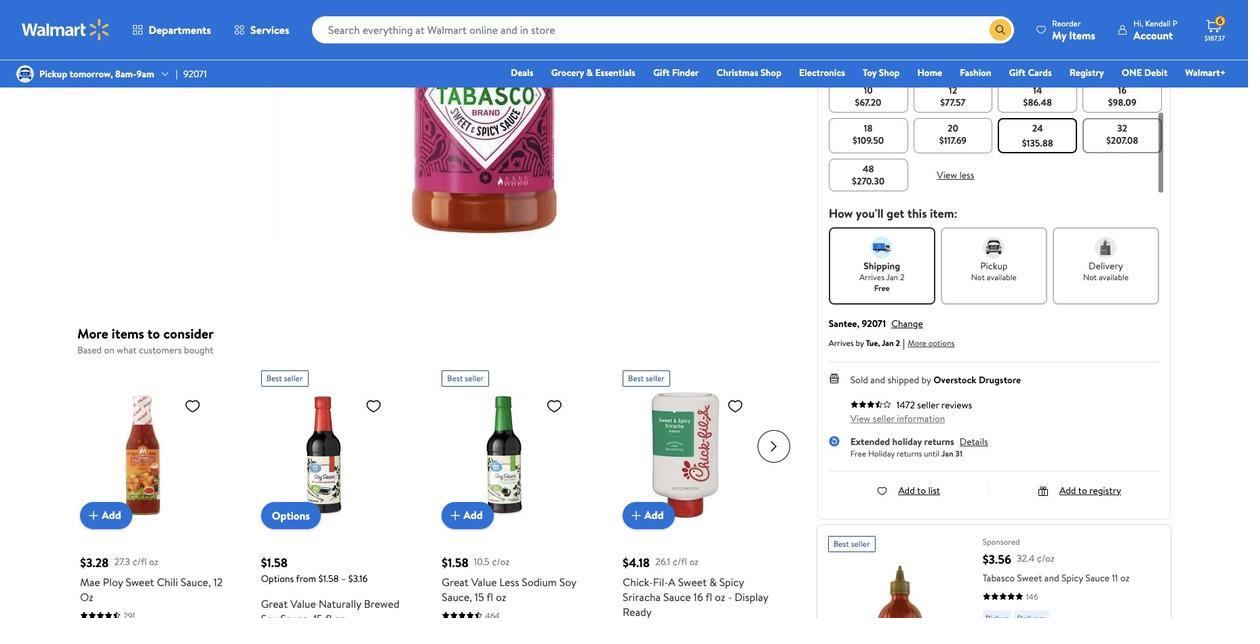 Task type: vqa. For each thing, say whether or not it's contained in the screenshot.
the 24
yes



Task type: describe. For each thing, give the bounding box(es) containing it.
holiday
[[893, 435, 922, 448]]

2 inside shipping arrives jan 2 free
[[900, 271, 905, 283]]

jan inside extended holiday returns details free holiday returns until jan 31
[[942, 448, 954, 460]]

spicy inside sponsored $3.56 32.4 ¢/oz tabasco sweet and spicy sauce 11 oz
[[1062, 571, 1084, 585]]

count : 32
[[829, 54, 870, 68]]

add for the 'chick-fil-a sweet & spicy sriracha sauce 16 fl oz - display ready' image
[[645, 508, 664, 523]]

sriracha
[[623, 589, 661, 604]]

walmart+
[[1186, 66, 1226, 79]]

$4.18
[[623, 554, 650, 571]]

shop for christmas shop
[[761, 66, 782, 79]]

tue,
[[866, 337, 881, 349]]

ploy
[[103, 574, 123, 589]]

24
[[1033, 121, 1044, 135]]

brewed
[[364, 596, 400, 611]]

item:
[[930, 205, 958, 222]]

4 list item from the left
[[1081, 18, 1165, 77]]

santee,
[[829, 317, 860, 330]]

product group containing $3.28
[[80, 365, 231, 618]]

$1.58 10.5 ¢/oz great value less sodium soy sauce, 15 fl oz
[[442, 554, 577, 604]]

¢/oz inside $1.58 10.5 ¢/oz great value less sodium soy sauce, 15 fl oz
[[492, 555, 510, 569]]

32 inside 32 $207.08
[[1118, 121, 1128, 135]]

pickup for not
[[981, 259, 1008, 273]]

sweet inside sponsored $3.56 32.4 ¢/oz tabasco sweet and spicy sauce 11 oz
[[1018, 571, 1043, 585]]

get
[[887, 205, 905, 222]]

home
[[918, 66, 943, 79]]

2 inside the arrives by tue, jan 2 | more options
[[896, 337, 901, 349]]

oz inside great value naturally brewed soy sauce, 15 fl oz
[[335, 611, 345, 618]]

view seller information link
[[851, 412, 946, 425]]

great inside $1.58 10.5 ¢/oz great value less sodium soy sauce, 15 fl oz
[[442, 574, 469, 589]]

chick-fil-a sweet & spicy sriracha sauce 16 fl oz - display ready image
[[623, 392, 749, 518]]

3 product group from the left
[[442, 365, 593, 618]]

1 horizontal spatial |
[[903, 336, 905, 351]]

1 add button from the left
[[80, 502, 132, 529]]

–
[[341, 572, 346, 585]]

6 $187.37
[[1205, 15, 1226, 43]]

walmart+ link
[[1180, 65, 1232, 80]]

departments button
[[121, 14, 223, 46]]

more items to consider based on what customers bought
[[77, 324, 214, 357]]

oz inside sponsored $3.56 32.4 ¢/oz tabasco sweet and spicy sauce 11 oz
[[1121, 571, 1130, 585]]

sponsored
[[983, 536, 1020, 547]]

more inside the arrives by tue, jan 2 | more options
[[908, 337, 927, 349]]

list
[[929, 484, 941, 497]]

best inside $3.56 group
[[834, 538, 850, 549]]

intent image for pickup image
[[984, 237, 1005, 258]]

view for view seller information
[[851, 412, 871, 425]]

santee, 92071 change
[[829, 317, 923, 330]]

sauce, for $3.28
[[181, 574, 211, 589]]

not for delivery
[[1084, 271, 1097, 283]]

add button for $1.58
[[442, 502, 494, 529]]

$1.58 for options from $1.58 – $3.16
[[261, 554, 288, 571]]

oz
[[80, 589, 93, 604]]

shipping arrives jan 2 free
[[860, 259, 905, 294]]

walmart image
[[22, 19, 110, 41]]

add to cart image for mae ploy sweet chili sauce, 12 oz image
[[86, 507, 102, 524]]

less
[[960, 168, 975, 182]]

consider
[[163, 324, 214, 343]]

18 $109.50
[[853, 121, 884, 147]]

arrives by tue, jan 2 | more options
[[829, 336, 955, 351]]

gift finder
[[653, 66, 699, 79]]

1 horizontal spatial $1.58
[[319, 572, 339, 585]]

to for add to registry
[[1079, 484, 1088, 497]]

sold and shipped by overstock drugstore
[[851, 373, 1021, 387]]

16 inside 16 $98.09
[[1119, 83, 1127, 97]]

free for shipping
[[875, 282, 890, 294]]

how you'll get this item:
[[829, 205, 958, 222]]

best seller for chick-fil-a sweet & spicy sriracha sauce 16 fl oz - display ready
[[628, 372, 665, 384]]

sweet inside $3.28 27.3 ¢/fl oz mae ploy sweet chili sauce, 12 oz
[[126, 574, 154, 589]]

add to registry button
[[1038, 484, 1122, 497]]

2 list item from the left
[[911, 18, 996, 77]]

best for chick-fil-a sweet & spicy sriracha sauce 16 fl oz - display ready
[[628, 372, 644, 384]]

shop for toy shop
[[879, 66, 900, 79]]

| 92071
[[176, 67, 207, 81]]

more inside more items to consider based on what customers bought
[[77, 324, 108, 343]]

fl inside great value naturally brewed soy sauce, 15 fl oz
[[325, 611, 332, 618]]

sauce inside $4.18 26.1 ¢/fl oz chick-fil-a sweet & spicy sriracha sauce 16 fl oz - display ready
[[664, 589, 691, 604]]

add to cart image for the great value less sodium soy sauce, 15 fl oz image
[[447, 507, 464, 524]]

0 horizontal spatial returns
[[897, 448, 923, 460]]

arrives inside shipping arrives jan 2 free
[[860, 271, 885, 283]]

jan inside shipping arrives jan 2 free
[[887, 271, 899, 283]]

sauce inside sponsored $3.56 32.4 ¢/oz tabasco sweet and spicy sauce 11 oz
[[1086, 571, 1110, 585]]

reorder
[[1053, 17, 1081, 29]]

extended holiday returns details free holiday returns until jan 31
[[851, 435, 989, 460]]

options link
[[261, 502, 321, 529]]

add button for $4.18
[[623, 502, 675, 529]]

20
[[948, 121, 959, 135]]

0 vertical spatial and
[[871, 373, 886, 387]]

6
[[1219, 15, 1223, 27]]

16 inside $4.18 26.1 ¢/fl oz chick-fil-a sweet & spicy sriracha sauce 16 fl oz - display ready
[[694, 589, 703, 604]]

add to favorites list, chick-fil-a sweet & spicy sriracha sauce 16 fl oz - display ready image
[[727, 397, 744, 414]]

$67.20
[[856, 96, 882, 109]]

$117.69
[[940, 134, 967, 147]]

Search search field
[[312, 16, 1015, 43]]

registry
[[1090, 484, 1122, 497]]

add to cart image
[[628, 507, 645, 524]]

20 $117.69
[[940, 121, 967, 147]]

2 product group from the left
[[261, 365, 412, 618]]

view for view less
[[937, 168, 958, 182]]

customers
[[139, 343, 182, 357]]

chick-
[[623, 574, 653, 589]]

best seller inside $3.56 group
[[834, 538, 870, 549]]

10
[[864, 83, 873, 97]]

1 horizontal spatial by
[[922, 373, 932, 387]]

gift cards link
[[1003, 65, 1058, 80]]

holiday
[[869, 448, 895, 460]]

what
[[117, 343, 137, 357]]

ready
[[623, 604, 652, 618]]

$207.08
[[1107, 134, 1139, 147]]

18
[[864, 121, 873, 135]]

you'll
[[856, 205, 884, 222]]

reorder my items
[[1053, 17, 1096, 42]]

essentials
[[595, 66, 636, 79]]

add left list
[[899, 484, 915, 497]]

32.4
[[1017, 552, 1035, 566]]

items
[[112, 324, 144, 343]]

$4.18 26.1 ¢/fl oz chick-fil-a sweet & spicy sriracha sauce 16 fl oz - display ready
[[623, 554, 769, 618]]

gift for gift finder
[[653, 66, 670, 79]]

add to registry
[[1060, 484, 1122, 497]]

$3.56 group
[[818, 525, 1171, 618]]

deals link
[[505, 65, 540, 80]]

fil-
[[653, 574, 669, 589]]

great inside great value naturally brewed soy sauce, 15 fl oz
[[261, 596, 288, 611]]

0 horizontal spatial 32
[[860, 54, 870, 68]]

pickup for tomorrow,
[[39, 67, 67, 81]]

chili
[[157, 574, 178, 589]]

27.3
[[114, 555, 130, 569]]

christmas
[[717, 66, 759, 79]]

more options button
[[908, 337, 955, 349]]

value inside great value naturally brewed soy sauce, 15 fl oz
[[291, 596, 316, 611]]

search icon image
[[996, 24, 1006, 35]]

$270.30
[[852, 174, 885, 188]]

christmas shop
[[717, 66, 782, 79]]

$1.58 for great value less sodium soy sauce, 15 fl oz
[[442, 554, 469, 571]]

available for delivery
[[1099, 271, 1129, 283]]

toy
[[863, 66, 877, 79]]

9am
[[137, 67, 154, 81]]

14 $86.48
[[1024, 83, 1053, 109]]

and inside sponsored $3.56 32.4 ¢/oz tabasco sweet and spicy sauce 11 oz
[[1045, 571, 1060, 585]]

to for add to list
[[918, 484, 926, 497]]

0 vertical spatial |
[[176, 67, 178, 81]]

15 inside great value naturally brewed soy sauce, 15 fl oz
[[313, 611, 323, 618]]

soy inside $1.58 10.5 ¢/oz great value less sodium soy sauce, 15 fl oz
[[560, 574, 577, 589]]

48
[[863, 162, 874, 176]]

tomorrow,
[[70, 67, 113, 81]]

92071 for |
[[183, 67, 207, 81]]

& inside the grocery & essentials link
[[587, 66, 593, 79]]

$3.28
[[80, 554, 109, 571]]

fl inside $1.58 10.5 ¢/oz great value less sodium soy sauce, 15 fl oz
[[487, 589, 493, 604]]

fashion
[[960, 66, 992, 79]]

1 horizontal spatial returns
[[925, 435, 955, 448]]

3.7296 stars out of 5, based on 1472 seller reviews element
[[851, 400, 892, 408]]



Task type: locate. For each thing, give the bounding box(es) containing it.
¢/oz right 10.5
[[492, 555, 510, 569]]

sauce, left less
[[442, 589, 472, 604]]

12 down fashion link
[[949, 83, 958, 97]]

1 horizontal spatial sauce
[[1086, 571, 1110, 585]]

1 vertical spatial view
[[851, 412, 871, 425]]

1 horizontal spatial arrives
[[860, 271, 885, 283]]

sweet up 146
[[1018, 571, 1043, 585]]

view down 3.7296 stars out of 5, based on 1472 seller reviews element
[[851, 412, 871, 425]]

more up based
[[77, 324, 108, 343]]

0 horizontal spatial soy
[[261, 611, 278, 618]]

16 down one
[[1119, 83, 1127, 97]]

pickup tomorrow, 8am-9am
[[39, 67, 154, 81]]

2 ¢/fl from the left
[[673, 555, 687, 569]]

1 horizontal spatial view
[[937, 168, 958, 182]]

to inside more items to consider based on what customers bought
[[147, 324, 160, 343]]

spicy right a
[[720, 574, 744, 589]]

12 right "chili"
[[214, 574, 223, 589]]

1 horizontal spatial pickup
[[981, 259, 1008, 273]]

less
[[500, 574, 519, 589]]

value down from
[[291, 596, 316, 611]]

92071
[[183, 67, 207, 81], [862, 317, 886, 330]]

0 horizontal spatial pickup
[[39, 67, 67, 81]]

great value naturally brewed soy sauce, 15 fl oz
[[261, 596, 400, 618]]

seller inside $3.56 group
[[851, 538, 870, 549]]

¢/fl for $3.28
[[132, 555, 147, 569]]

¢/fl for $4.18
[[673, 555, 687, 569]]

soy down $1.58 options from $1.58 – $3.16
[[261, 611, 278, 618]]

4 product group from the left
[[623, 365, 774, 618]]

0 vertical spatial options
[[272, 508, 310, 523]]

0 horizontal spatial more
[[77, 324, 108, 343]]

mae
[[80, 574, 100, 589]]

gift left "cards"
[[1010, 66, 1026, 79]]

15 left less
[[475, 589, 484, 604]]

1 horizontal spatial sweet
[[679, 574, 707, 589]]

¢/fl inside $3.28 27.3 ¢/fl oz mae ploy sweet chili sauce, 12 oz
[[132, 555, 147, 569]]

great value naturally brewed soy sauce, 15 fl oz image
[[261, 392, 387, 518]]

$1.58 down options link
[[261, 554, 288, 571]]

24 $135.88
[[1022, 121, 1054, 150]]

oz down –
[[335, 611, 345, 618]]

free inside extended holiday returns details free holiday returns until jan 31
[[851, 448, 867, 460]]

0 vertical spatial arrives
[[860, 271, 885, 283]]

jan right tue,
[[882, 337, 894, 349]]

2 horizontal spatial $1.58
[[442, 554, 469, 571]]

$1.58
[[261, 554, 288, 571], [442, 554, 469, 571], [319, 572, 339, 585]]

0 vertical spatial 15
[[475, 589, 484, 604]]

$3.16
[[349, 572, 368, 585]]

kendall
[[1146, 17, 1171, 29]]

by left tue,
[[856, 337, 864, 349]]

sauce left '11'
[[1086, 571, 1110, 585]]

best seller for options from $1.58 – $3.16
[[266, 372, 303, 384]]

0 horizontal spatial sauce,
[[181, 574, 211, 589]]

shop right toy
[[879, 66, 900, 79]]

shipping
[[864, 259, 901, 273]]

| down change
[[903, 336, 905, 351]]

1 product group from the left
[[80, 365, 231, 618]]

32 down $98.09
[[1118, 121, 1128, 135]]

sauce right sriracha on the bottom of the page
[[664, 589, 691, 604]]

options
[[272, 508, 310, 523], [261, 572, 294, 585]]

2 horizontal spatial to
[[1079, 484, 1088, 497]]

shop inside toy shop link
[[879, 66, 900, 79]]

$187.37
[[1205, 33, 1226, 43]]

1 vertical spatial 2
[[896, 337, 901, 349]]

extended
[[851, 435, 891, 448]]

$1.58 inside $1.58 10.5 ¢/oz great value less sodium soy sauce, 15 fl oz
[[442, 554, 469, 571]]

1 vertical spatial |
[[903, 336, 905, 351]]

jan inside the arrives by tue, jan 2 | more options
[[882, 337, 894, 349]]

2 available from the left
[[1099, 271, 1129, 283]]

2 horizontal spatial fl
[[706, 589, 713, 604]]

options up $1.58 options from $1.58 – $3.16
[[272, 508, 310, 523]]

toy shop link
[[857, 65, 906, 80]]

0 vertical spatial soy
[[560, 574, 577, 589]]

1 vertical spatial value
[[291, 596, 316, 611]]

sweet down 27.3
[[126, 574, 154, 589]]

0 horizontal spatial to
[[147, 324, 160, 343]]

account
[[1134, 27, 1174, 42]]

0 horizontal spatial free
[[851, 448, 867, 460]]

oz right 26.1
[[690, 555, 699, 569]]

gift inside gift cards link
[[1010, 66, 1026, 79]]

sweet right a
[[679, 574, 707, 589]]

jan left 31
[[942, 448, 954, 460]]

view less
[[937, 168, 975, 182]]

1 horizontal spatial 92071
[[862, 317, 886, 330]]

$109.50
[[853, 134, 884, 147]]

by inside the arrives by tue, jan 2 | more options
[[856, 337, 864, 349]]

free down shipping
[[875, 282, 890, 294]]

and right sold
[[871, 373, 886, 387]]

& right grocery
[[587, 66, 593, 79]]

more down change
[[908, 337, 927, 349]]

1 horizontal spatial 32
[[1118, 121, 1128, 135]]

1 horizontal spatial soy
[[560, 574, 577, 589]]

to
[[147, 324, 160, 343], [918, 484, 926, 497], [1079, 484, 1088, 497]]

0 vertical spatial by
[[856, 337, 864, 349]]

0 horizontal spatial 15
[[313, 611, 323, 618]]

1 shop from the left
[[761, 66, 782, 79]]

32 $207.08
[[1107, 121, 1139, 147]]

0 horizontal spatial great
[[261, 596, 288, 611]]

48 $270.30
[[852, 162, 885, 188]]

jan down "intent image for shipping"
[[887, 271, 899, 283]]

best for great value less sodium soy sauce, 15 fl oz
[[447, 372, 463, 384]]

count list
[[826, 18, 1165, 194]]

not for pickup
[[972, 271, 985, 283]]

0 vertical spatial 2
[[900, 271, 905, 283]]

| right 9am
[[176, 67, 178, 81]]

1 available from the left
[[987, 271, 1017, 283]]

2
[[900, 271, 905, 283], [896, 337, 901, 349]]

1 horizontal spatial ¢/oz
[[1037, 552, 1055, 566]]

items
[[1070, 27, 1096, 42]]

1 horizontal spatial free
[[875, 282, 890, 294]]

tabasco sweet and spicy sauce 11 oz image
[[828, 558, 972, 618]]

92071 up tue,
[[862, 317, 886, 330]]

services button
[[223, 14, 301, 46]]

$86.48
[[1024, 96, 1053, 109]]

my
[[1053, 27, 1067, 42]]

1 horizontal spatial more
[[908, 337, 927, 349]]

1472
[[897, 398, 915, 412]]

soy inside great value naturally brewed soy sauce, 15 fl oz
[[261, 611, 278, 618]]

1 vertical spatial great
[[261, 596, 288, 611]]

0 vertical spatial 12
[[949, 83, 958, 97]]

by
[[856, 337, 864, 349], [922, 373, 932, 387]]

sauce, right "chili"
[[181, 574, 211, 589]]

view left less
[[937, 168, 958, 182]]

great left less
[[442, 574, 469, 589]]

sauce, inside $3.28 27.3 ¢/fl oz mae ploy sweet chili sauce, 12 oz
[[181, 574, 211, 589]]

great down $1.58 options from $1.58 – $3.16
[[261, 596, 288, 611]]

3 add button from the left
[[623, 502, 675, 529]]

oz
[[149, 555, 158, 569], [690, 555, 699, 569], [1121, 571, 1130, 585], [496, 589, 507, 604], [715, 589, 726, 604], [335, 611, 345, 618]]

oz up "chili"
[[149, 555, 158, 569]]

to left registry
[[1079, 484, 1088, 497]]

spicy left '11'
[[1062, 571, 1084, 585]]

oz inside $3.28 27.3 ¢/fl oz mae ploy sweet chili sauce, 12 oz
[[149, 555, 158, 569]]

0 vertical spatial pickup
[[39, 67, 67, 81]]

15 inside $1.58 10.5 ¢/oz great value less sodium soy sauce, 15 fl oz
[[475, 589, 484, 604]]

1 horizontal spatial great
[[442, 574, 469, 589]]

0 vertical spatial jan
[[887, 271, 899, 283]]

0 horizontal spatial |
[[176, 67, 178, 81]]

tabasco
[[983, 571, 1015, 585]]

1 gift from the left
[[653, 66, 670, 79]]

0 horizontal spatial sauce
[[664, 589, 691, 604]]

display
[[735, 589, 769, 604]]

1 horizontal spatial sauce,
[[281, 611, 311, 618]]

0 vertical spatial great
[[442, 574, 469, 589]]

sweet
[[1018, 571, 1043, 585], [126, 574, 154, 589], [679, 574, 707, 589]]

not inside pickup not available
[[972, 271, 985, 283]]

registry
[[1070, 66, 1105, 79]]

drugstore
[[979, 373, 1021, 387]]

sweet inside $4.18 26.1 ¢/fl oz chick-fil-a sweet & spicy sriracha sauce 16 fl oz - display ready
[[679, 574, 707, 589]]

to up customers
[[147, 324, 160, 343]]

arrives
[[860, 271, 885, 283], [829, 337, 854, 349]]

2 add button from the left
[[442, 502, 494, 529]]

1 horizontal spatial &
[[710, 574, 717, 589]]

bought
[[184, 343, 213, 357]]

0 horizontal spatial fl
[[325, 611, 332, 618]]

0 horizontal spatial not
[[972, 271, 985, 283]]

2 gift from the left
[[1010, 66, 1026, 79]]

0 vertical spatial 16
[[1119, 83, 1127, 97]]

oz inside $1.58 10.5 ¢/oz great value less sodium soy sauce, 15 fl oz
[[496, 589, 507, 604]]

0 horizontal spatial add button
[[80, 502, 132, 529]]

delivery
[[1089, 259, 1124, 273]]

1 horizontal spatial 15
[[475, 589, 484, 604]]

shop right christmas
[[761, 66, 782, 79]]

intent image for shipping image
[[872, 237, 893, 258]]

¢/oz right 32.4
[[1037, 552, 1055, 566]]

not down 'intent image for delivery'
[[1084, 271, 1097, 283]]

shop inside christmas shop link
[[761, 66, 782, 79]]

16 right a
[[694, 589, 703, 604]]

details
[[960, 435, 989, 448]]

pickup down "intent image for pickup"
[[981, 259, 1008, 273]]

1 horizontal spatial fl
[[487, 589, 493, 604]]

1 vertical spatial jan
[[882, 337, 894, 349]]

available for pickup
[[987, 271, 1017, 283]]

1 horizontal spatial gift
[[1010, 66, 1026, 79]]

sauce, for $1.58
[[442, 589, 472, 604]]

¢/fl right 27.3
[[132, 555, 147, 569]]

¢/fl right 26.1
[[673, 555, 687, 569]]

1 list item from the left
[[826, 18, 911, 77]]

one debit
[[1122, 66, 1168, 79]]

$1.58 options from $1.58 – $3.16
[[261, 554, 368, 585]]

next slide for more items to consider list image
[[758, 430, 790, 462]]

options left from
[[261, 572, 294, 585]]

0 horizontal spatial add to cart image
[[86, 507, 102, 524]]

1 not from the left
[[972, 271, 985, 283]]

2 horizontal spatial sweet
[[1018, 571, 1043, 585]]

Walmart Site-Wide search field
[[312, 16, 1015, 43]]

product group containing $4.18
[[623, 365, 774, 618]]

$1.58 left 10.5
[[442, 554, 469, 571]]

0 horizontal spatial by
[[856, 337, 864, 349]]

available inside pickup not available
[[987, 271, 1017, 283]]

gift cards
[[1010, 66, 1052, 79]]

& left -
[[710, 574, 717, 589]]

10 $67.20
[[856, 83, 882, 109]]

1 vertical spatial free
[[851, 448, 867, 460]]

sauce
[[1086, 571, 1110, 585], [664, 589, 691, 604]]

add up 27.3
[[102, 508, 121, 523]]

add up 10.5
[[464, 508, 483, 523]]

 image
[[16, 65, 34, 83]]

finder
[[672, 66, 699, 79]]

oz right '11'
[[1121, 571, 1130, 585]]

add for mae ploy sweet chili sauce, 12 oz image
[[102, 508, 121, 523]]

delivery not available
[[1084, 259, 1129, 283]]

and right tabasco
[[1045, 571, 1060, 585]]

2 shop from the left
[[879, 66, 900, 79]]

2 horizontal spatial add button
[[623, 502, 675, 529]]

add button up 26.1
[[623, 502, 675, 529]]

1 vertical spatial arrives
[[829, 337, 854, 349]]

0 horizontal spatial gift
[[653, 66, 670, 79]]

pickup left tomorrow,
[[39, 67, 67, 81]]

value down 10.5
[[471, 574, 497, 589]]

1 vertical spatial by
[[922, 373, 932, 387]]

arrives down "intent image for shipping"
[[860, 271, 885, 283]]

more
[[77, 324, 108, 343], [908, 337, 927, 349]]

1 horizontal spatial add to cart image
[[447, 507, 464, 524]]

0 horizontal spatial and
[[871, 373, 886, 387]]

soy right sodium
[[560, 574, 577, 589]]

1 vertical spatial &
[[710, 574, 717, 589]]

available down "intent image for pickup"
[[987, 271, 1017, 283]]

product group
[[80, 365, 231, 618], [261, 365, 412, 618], [442, 365, 593, 618], [623, 365, 774, 618]]

1 horizontal spatial available
[[1099, 271, 1129, 283]]

2 add to cart image from the left
[[447, 507, 464, 524]]

0 horizontal spatial shop
[[761, 66, 782, 79]]

1 vertical spatial 32
[[1118, 121, 1128, 135]]

92071 down 'departments' at left
[[183, 67, 207, 81]]

12 inside $3.28 27.3 ¢/fl oz mae ploy sweet chili sauce, 12 oz
[[214, 574, 223, 589]]

sauce, inside $1.58 10.5 ¢/oz great value less sodium soy sauce, 15 fl oz
[[442, 589, 472, 604]]

¢/fl inside $4.18 26.1 ¢/fl oz chick-fil-a sweet & spicy sriracha sauce 16 fl oz - display ready
[[673, 555, 687, 569]]

0 vertical spatial &
[[587, 66, 593, 79]]

arrives down santee,
[[829, 337, 854, 349]]

1 horizontal spatial add button
[[442, 502, 494, 529]]

options inside $1.58 options from $1.58 – $3.16
[[261, 572, 294, 585]]

0 vertical spatial 32
[[860, 54, 870, 68]]

spicy inside $4.18 26.1 ¢/fl oz chick-fil-a sweet & spicy sriracha sauce 16 fl oz - display ready
[[720, 574, 744, 589]]

sauce, inside great value naturally brewed soy sauce, 15 fl oz
[[281, 611, 311, 618]]

up to sixty percent off deals. shop now. image
[[829, 16, 1160, 46]]

spicy
[[1062, 571, 1084, 585], [720, 574, 744, 589]]

pickup
[[39, 67, 67, 81], [981, 259, 1008, 273]]

a
[[669, 574, 676, 589]]

32 right : at the top right of page
[[860, 54, 870, 68]]

¢/oz inside sponsored $3.56 32.4 ¢/oz tabasco sweet and spicy sauce 11 oz
[[1037, 552, 1055, 566]]

1472 seller reviews
[[897, 398, 973, 412]]

list item
[[826, 18, 911, 77], [911, 18, 996, 77], [996, 18, 1081, 77], [1081, 18, 1165, 77]]

oz left -
[[715, 589, 726, 604]]

seller
[[284, 372, 303, 384], [465, 372, 484, 384], [646, 372, 665, 384], [918, 398, 940, 412], [873, 412, 895, 425], [851, 538, 870, 549]]

$1.58 left –
[[319, 572, 339, 585]]

returns left until
[[897, 448, 923, 460]]

1 horizontal spatial not
[[1084, 271, 1097, 283]]

soy
[[560, 574, 577, 589], [261, 611, 278, 618]]

available inside "delivery not available"
[[1099, 271, 1129, 283]]

& inside $4.18 26.1 ¢/fl oz chick-fil-a sweet & spicy sriracha sauce 16 fl oz - display ready
[[710, 574, 717, 589]]

not down "intent image for pickup"
[[972, 271, 985, 283]]

0 horizontal spatial 12
[[214, 574, 223, 589]]

tabasco sweet and spicy sauce (pack of 24) image
[[267, 0, 702, 240]]

0 vertical spatial free
[[875, 282, 890, 294]]

11
[[1112, 571, 1119, 585]]

15 down from
[[313, 611, 323, 618]]

free left holiday
[[851, 448, 867, 460]]

add to favorites list, great value less sodium soy sauce, 15 fl oz image
[[547, 397, 563, 414]]

12 $77.57
[[941, 83, 966, 109]]

sold
[[851, 373, 869, 387]]

26.1
[[656, 555, 671, 569]]

by right shipped
[[922, 373, 932, 387]]

intent image for delivery image
[[1096, 237, 1117, 258]]

1 vertical spatial sauce
[[664, 589, 691, 604]]

details button
[[960, 435, 989, 448]]

great value less sodium soy sauce, 15 fl oz image
[[442, 392, 568, 518]]

2 not from the left
[[1084, 271, 1097, 283]]

free for extended
[[851, 448, 867, 460]]

add button up $3.28
[[80, 502, 132, 529]]

0 vertical spatial sauce
[[1086, 571, 1110, 585]]

sauce, down from
[[281, 611, 311, 618]]

3 list item from the left
[[996, 18, 1081, 77]]

best seller for great value less sodium soy sauce, 15 fl oz
[[447, 372, 484, 384]]

1 horizontal spatial to
[[918, 484, 926, 497]]

arrives inside the arrives by tue, jan 2 | more options
[[829, 337, 854, 349]]

1 vertical spatial options
[[261, 572, 294, 585]]

10.5
[[474, 555, 490, 569]]

add up 26.1
[[645, 508, 664, 523]]

one debit link
[[1116, 65, 1174, 80]]

1 vertical spatial 12
[[214, 574, 223, 589]]

2 down change
[[896, 337, 901, 349]]

1 vertical spatial 16
[[694, 589, 703, 604]]

available down 'intent image for delivery'
[[1099, 271, 1129, 283]]

change button
[[892, 317, 923, 330]]

add button up 10.5
[[442, 502, 494, 529]]

add to favorites list, great value naturally brewed soy sauce, 15 fl oz image
[[366, 397, 382, 414]]

best
[[266, 372, 282, 384], [447, 372, 463, 384], [628, 372, 644, 384], [834, 538, 850, 549]]

1 ¢/fl from the left
[[132, 555, 147, 569]]

add to list button
[[877, 484, 941, 497]]

fl inside $4.18 26.1 ¢/fl oz chick-fil-a sweet & spicy sriracha sauce 16 fl oz - display ready
[[706, 589, 713, 604]]

reviews
[[942, 398, 973, 412]]

1 add to cart image from the left
[[86, 507, 102, 524]]

&
[[587, 66, 593, 79], [710, 574, 717, 589]]

1 horizontal spatial spicy
[[1062, 571, 1084, 585]]

0 horizontal spatial spicy
[[720, 574, 744, 589]]

view inside button
[[937, 168, 958, 182]]

value inside $1.58 10.5 ¢/oz great value less sodium soy sauce, 15 fl oz
[[471, 574, 497, 589]]

information
[[897, 412, 946, 425]]

1 horizontal spatial and
[[1045, 571, 1060, 585]]

p
[[1173, 17, 1178, 29]]

free inside shipping arrives jan 2 free
[[875, 282, 890, 294]]

pickup inside pickup not available
[[981, 259, 1008, 273]]

add for the great value less sodium soy sauce, 15 fl oz image
[[464, 508, 483, 523]]

oz left sodium
[[496, 589, 507, 604]]

add to cart image
[[86, 507, 102, 524], [447, 507, 464, 524]]

add left registry
[[1060, 484, 1077, 497]]

add to favorites list, mae ploy sweet chili sauce, 12 oz image
[[185, 397, 201, 414]]

electronics link
[[793, 65, 852, 80]]

gift left "finder"
[[653, 66, 670, 79]]

and
[[871, 373, 886, 387], [1045, 571, 1060, 585]]

not inside "delivery not available"
[[1084, 271, 1097, 283]]

grocery
[[551, 66, 584, 79]]

1 horizontal spatial 16
[[1119, 83, 1127, 97]]

1 vertical spatial soy
[[261, 611, 278, 618]]

0 horizontal spatial sweet
[[126, 574, 154, 589]]

to left list
[[918, 484, 926, 497]]

toy shop
[[863, 66, 900, 79]]

8am-
[[115, 67, 137, 81]]

deals
[[511, 66, 534, 79]]

0 horizontal spatial 92071
[[183, 67, 207, 81]]

0 horizontal spatial ¢/oz
[[492, 555, 510, 569]]

1 horizontal spatial ¢/fl
[[673, 555, 687, 569]]

grocery & essentials link
[[545, 65, 642, 80]]

92071 for santee,
[[862, 317, 886, 330]]

0 horizontal spatial $1.58
[[261, 554, 288, 571]]

mae ploy sweet chili sauce, 12 oz image
[[80, 392, 206, 518]]

0 horizontal spatial view
[[851, 412, 871, 425]]

best for options from $1.58 – $3.16
[[266, 372, 282, 384]]

0 vertical spatial value
[[471, 574, 497, 589]]

gift for gift cards
[[1010, 66, 1026, 79]]

1 vertical spatial 92071
[[862, 317, 886, 330]]

0 horizontal spatial arrives
[[829, 337, 854, 349]]

0 vertical spatial view
[[937, 168, 958, 182]]

$135.88
[[1022, 136, 1054, 150]]

0 horizontal spatial 16
[[694, 589, 703, 604]]

2 up change
[[900, 271, 905, 283]]

0 horizontal spatial value
[[291, 596, 316, 611]]

$77.57
[[941, 96, 966, 109]]

returns left 31
[[925, 435, 955, 448]]

christmas shop link
[[711, 65, 788, 80]]

12 inside 12 $77.57
[[949, 83, 958, 97]]

options
[[929, 337, 955, 349]]



